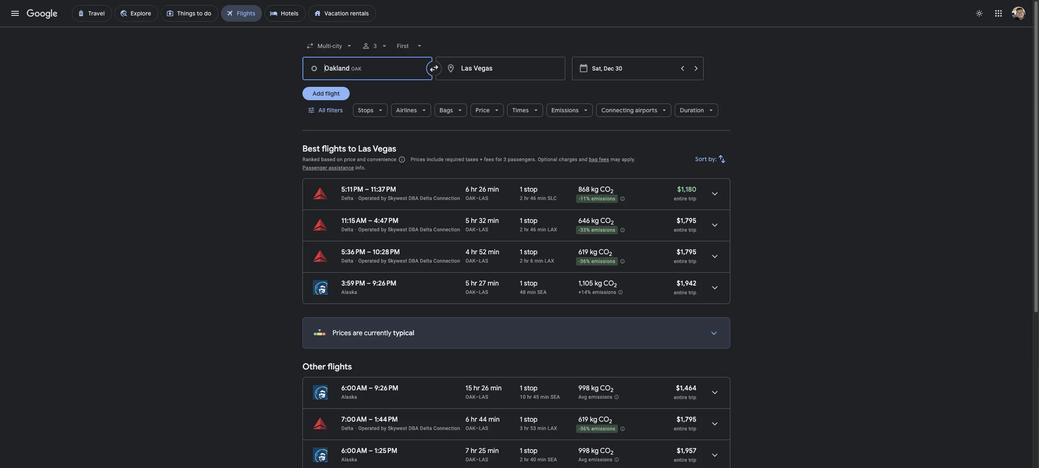 Task type: vqa. For each thing, say whether or not it's contained in the screenshot.


Task type: describe. For each thing, give the bounding box(es) containing it.
1,105
[[578, 280, 593, 288]]

sort
[[695, 155, 707, 163]]

best flights to las vegas
[[302, 144, 396, 154]]

skywest for 10:28 pm
[[388, 258, 407, 264]]

5 hr 32 min oak – las
[[466, 217, 499, 233]]

46 for 5 hr 32 min
[[530, 227, 536, 233]]

on
[[337, 157, 343, 163]]

leaves oakland international airport at 5:36 pm on saturday, december 30 and arrives at harry reid international airport at 10:28 pm on saturday, december 30. element
[[341, 248, 400, 257]]

trip for 5 hr 27 min
[[689, 290, 696, 296]]

$1,464 entire trip
[[674, 384, 696, 401]]

flights for other
[[327, 362, 352, 372]]

53
[[530, 426, 536, 432]]

Departure time: 11:15 AM. text field
[[341, 217, 367, 225]]

1 stop 10 hr 45 min sea
[[520, 384, 560, 400]]

slc
[[548, 196, 557, 201]]

-11% emissions
[[579, 196, 615, 202]]

44
[[479, 416, 487, 424]]

6:00 am for 9:26 pm
[[341, 384, 367, 393]]

45
[[533, 394, 539, 400]]

– inside 5 hr 32 min oak – las
[[476, 227, 479, 233]]

1 stop flight. element for 5 hr 32 min
[[520, 217, 538, 226]]

swap origin and destination. image
[[429, 64, 439, 74]]

operated for 11:15 am
[[358, 227, 380, 233]]

connection for 5 hr 32 min
[[434, 227, 460, 233]]

other
[[302, 362, 326, 372]]

Arrival time: 1:44 PM. text field
[[374, 416, 398, 424]]

46 for 6 hr 26 min
[[530, 196, 536, 201]]

by for 1:44 pm
[[381, 426, 386, 432]]

trip for 15 hr 26 min
[[689, 395, 696, 401]]

min inside 5 hr 32 min oak – las
[[488, 217, 499, 225]]

lax for 4 hr 52 min
[[545, 258, 554, 264]]

connecting airports
[[601, 107, 657, 114]]

layover (1 of 1) is a 48 min layover at seattle-tacoma international airport in seattle. element
[[520, 289, 574, 296]]

operated for 7:00 am
[[358, 426, 380, 432]]

connecting airports button
[[596, 100, 672, 120]]

– left 4:47 pm at the left top
[[368, 217, 372, 225]]

stops
[[358, 107, 374, 114]]

ranked based on price and convenience
[[302, 157, 396, 163]]

bag fees button
[[589, 157, 609, 163]]

1 stop flight. element for 7 hr 25 min
[[520, 447, 538, 457]]

Departure text field
[[592, 57, 675, 80]]

40
[[530, 457, 536, 463]]

15 hr 26 min oak – las
[[466, 384, 502, 400]]

apply.
[[622, 157, 635, 163]]

entire for 6 hr 26 min
[[674, 196, 687, 202]]

998 kg co 2 for $1,957
[[578, 447, 614, 457]]

skywest for 1:44 pm
[[388, 426, 407, 432]]

sea inside 1 stop 48 min sea
[[537, 290, 547, 295]]

- for 6 hr 44 min
[[579, 426, 580, 432]]

min inside the 1 stop 2 hr 46 min slc
[[538, 196, 546, 201]]

$1,942
[[677, 280, 696, 288]]

9:26 pm for 3:59 pm
[[372, 280, 396, 288]]

– left 1:44 pm
[[369, 416, 373, 424]]

10
[[520, 394, 526, 400]]

required
[[445, 157, 464, 163]]

total duration 6 hr 26 min. element
[[466, 186, 520, 195]]

4 hr 52 min oak – las
[[466, 248, 499, 264]]

868
[[578, 186, 590, 194]]

1:44 pm
[[374, 416, 398, 424]]

kg for 5 hr 32 min
[[592, 217, 599, 225]]

sea for 7 hr 25 min
[[548, 457, 557, 463]]

las
[[358, 144, 371, 154]]

entire for 15 hr 26 min
[[674, 395, 687, 401]]

Departure time: 7:00 AM. text field
[[341, 416, 367, 424]]

filters
[[327, 107, 343, 114]]

1 stop 3 hr 53 min lax
[[520, 416, 557, 432]]

skywest for 11:37 pm
[[388, 196, 407, 201]]

by for 10:28 pm
[[381, 258, 386, 264]]

7 hr 25 min oak – las
[[466, 447, 499, 463]]

Departure time: 6:00 AM. text field
[[341, 384, 367, 393]]

1 for 7 hr 25 min
[[520, 447, 522, 455]]

total duration 5 hr 32 min. element
[[466, 217, 520, 226]]

1 and from the left
[[357, 157, 366, 163]]

vegas
[[373, 144, 396, 154]]

flight details. leaves oakland international airport at 5:11 pm on saturday, december 30 and arrives at harry reid international airport at 11:37 pm on saturday, december 30. image
[[705, 184, 725, 204]]

for
[[495, 157, 502, 163]]

kg for 7 hr 25 min
[[591, 447, 599, 455]]

currently
[[364, 329, 391, 338]]

times
[[512, 107, 529, 114]]

3:59 pm – 9:26 pm alaska
[[341, 280, 396, 295]]

11:15 am
[[341, 217, 367, 225]]

11%
[[580, 196, 590, 202]]

7
[[466, 447, 469, 455]]

taxes
[[466, 157, 478, 163]]

6 hr 44 min oak – las
[[466, 416, 500, 432]]

2 inside 1 stop 2 hr 46 min lax
[[520, 227, 523, 233]]

6 for 6 hr 26 min
[[466, 186, 469, 194]]

$1,180 entire trip
[[674, 186, 696, 202]]

las for 6 hr 26 min
[[479, 196, 488, 201]]

25
[[479, 447, 486, 455]]

– inside 5 hr 27 min oak – las
[[476, 290, 479, 295]]

co for 5 hr 27 min
[[604, 280, 614, 288]]

Departure time: 6:00 AM. text field
[[341, 447, 367, 455]]

1 stop 48 min sea
[[520, 280, 547, 295]]

flight details. leaves oakland international airport at 3:59 pm on saturday, december 30 and arrives at harry reid international airport at 9:26 pm on saturday, december 30. image
[[705, 278, 725, 298]]

$1,795 for $1,464
[[677, 416, 696, 424]]

10:28 pm
[[373, 248, 400, 257]]

co for 6 hr 26 min
[[600, 186, 611, 194]]

co for 7 hr 25 min
[[600, 447, 611, 455]]

1 stop 2 hr 6 min lax
[[520, 248, 554, 264]]

1 stop 2 hr 46 min lax
[[520, 217, 557, 233]]

loading results progress bar
[[0, 27, 1033, 28]]

prices for include
[[411, 157, 425, 163]]

oak for 6 hr 26 min
[[466, 196, 476, 201]]

las for 4 hr 52 min
[[479, 258, 488, 264]]

998 for 15 hr 26 min
[[578, 384, 590, 393]]

typical
[[393, 329, 414, 338]]

1795 US dollars text field
[[677, 217, 696, 225]]

$1,180
[[677, 186, 696, 194]]

-33% emissions
[[579, 227, 615, 233]]

hr inside the 1 stop 2 hr 46 min slc
[[524, 196, 529, 201]]

min inside "15 hr 26 min oak – las"
[[490, 384, 502, 393]]

5:11 pm – 11:37 pm
[[341, 186, 396, 194]]

$1,957 entire trip
[[674, 447, 696, 463]]

entire for 5 hr 32 min
[[674, 227, 687, 233]]

las for 5 hr 27 min
[[479, 290, 488, 295]]

1 stop flight. element for 6 hr 26 min
[[520, 186, 538, 195]]

hr inside 1 stop 2 hr 6 min lax
[[524, 258, 529, 264]]

arrival time: 9:26 pm. text field for 6:00 am
[[374, 384, 398, 393]]

2 inside 646 kg co 2
[[611, 219, 614, 227]]

– inside 6:00 am – 1:25 pm alaska
[[369, 447, 373, 455]]

passenger assistance button
[[302, 165, 354, 171]]

charges
[[559, 157, 578, 163]]

min inside 1 stop 2 hr 46 min lax
[[538, 227, 546, 233]]

emissions button
[[546, 100, 593, 120]]

price
[[344, 157, 356, 163]]

more details image
[[704, 323, 724, 343]]

prices include required taxes + fees for 3 passengers. optional charges and bag fees may apply. passenger assistance
[[302, 157, 635, 171]]

+14% emissions
[[578, 290, 616, 295]]

48
[[520, 290, 526, 295]]

6:00 am – 1:25 pm alaska
[[341, 447, 397, 463]]

layover (1 of 1) is a 2 hr 46 min layover at salt lake city international airport in salt lake city. element
[[520, 195, 574, 202]]

7:00 am – 1:44 pm
[[341, 416, 398, 424]]

by for 11:37 pm
[[381, 196, 386, 201]]

co for 4 hr 52 min
[[599, 248, 609, 257]]

min inside the 1 stop 2 hr 40 min sea
[[538, 457, 546, 463]]

by for 4:47 pm
[[381, 227, 386, 233]]

2 inside 1 stop 2 hr 6 min lax
[[520, 258, 523, 264]]

las for 15 hr 26 min
[[479, 394, 488, 400]]

– inside 6:00 am – 9:26 pm alaska
[[369, 384, 373, 393]]

main content containing best flights to las vegas
[[302, 137, 730, 468]]

– inside 4 hr 52 min oak – las
[[476, 258, 479, 264]]

emissions
[[551, 107, 579, 114]]

3 button
[[359, 36, 392, 56]]

airlines
[[396, 107, 417, 114]]

flight details. leaves oakland international airport at 11:15 am on saturday, december 30 and arrives at harry reid international airport at 4:47 pm on saturday, december 30. image
[[705, 215, 725, 235]]

5:36 pm – 10:28 pm
[[341, 248, 400, 257]]

1 for 15 hr 26 min
[[520, 384, 522, 393]]

all filters button
[[302, 100, 350, 120]]

1 stop flight. element for 6 hr 44 min
[[520, 416, 538, 425]]

3:59 pm
[[341, 280, 365, 288]]

optional
[[538, 157, 557, 163]]

leaves oakland international airport at 7:00 am on saturday, december 30 and arrives at harry reid international airport at 1:44 pm on saturday, december 30. element
[[341, 416, 398, 424]]

layover (1 of 1) is a 2 hr 40 min layover at seattle-tacoma international airport in seattle. element
[[520, 457, 574, 463]]

stop for 5 hr 27 min
[[524, 280, 538, 288]]

and inside prices include required taxes + fees for 3 passengers. optional charges and bag fees may apply. passenger assistance
[[579, 157, 588, 163]]

dba for 4:47 pm
[[409, 227, 419, 233]]

bag
[[589, 157, 598, 163]]

learn more about ranking image
[[398, 156, 406, 163]]

hr inside the 1 stop 2 hr 40 min sea
[[524, 457, 529, 463]]

1 for 6 hr 44 min
[[520, 416, 522, 424]]

entire for 6 hr 44 min
[[674, 426, 687, 432]]

– inside 7 hr 25 min oak – las
[[476, 457, 479, 463]]

avg emissions for $1,957
[[578, 457, 613, 463]]

stop for 5 hr 32 min
[[524, 217, 538, 225]]

avg emissions for $1,464
[[578, 394, 613, 400]]

Arrival time: 1:25 PM. text field
[[374, 447, 397, 455]]

27
[[479, 280, 486, 288]]

- for 4 hr 52 min
[[579, 259, 580, 265]]

main menu image
[[10, 8, 20, 18]]

11:37 pm
[[371, 186, 396, 194]]

none search field containing add flight
[[302, 36, 730, 131]]

co for 5 hr 32 min
[[600, 217, 611, 225]]

Departure time: 5:11 PM. text field
[[341, 186, 363, 194]]

lax for 6 hr 44 min
[[548, 426, 557, 432]]

998 for 7 hr 25 min
[[578, 447, 590, 455]]

Arrival time: 4:47 PM. text field
[[374, 217, 398, 225]]

min inside 6 hr 26 min oak – las
[[488, 186, 499, 194]]

best
[[302, 144, 320, 154]]

total duration 4 hr 52 min. element
[[466, 248, 520, 258]]

leaves oakland international airport at 3:59 pm on saturday, december 30 and arrives at harry reid international airport at 9:26 pm on saturday, december 30. element
[[341, 280, 396, 288]]

oak for 7 hr 25 min
[[466, 457, 476, 463]]

may
[[611, 157, 620, 163]]

dba for 10:28 pm
[[409, 258, 419, 264]]

6 hr 26 min oak – las
[[466, 186, 499, 201]]

change appearance image
[[969, 3, 989, 23]]

alaska for 7 hr 25 min
[[341, 457, 357, 463]]

868 kg co 2
[[578, 186, 613, 195]]

dba for 11:37 pm
[[409, 196, 419, 201]]

las for 7 hr 25 min
[[479, 457, 488, 463]]

7:00 am
[[341, 416, 367, 424]]



Task type: locate. For each thing, give the bounding box(es) containing it.
9:26 pm for 6:00 am
[[374, 384, 398, 393]]

6:00 am
[[341, 384, 367, 393], [341, 447, 367, 455]]

2 $1,795 from the top
[[677, 248, 696, 257]]

duration
[[680, 107, 704, 114]]

6 1 stop flight. element from the top
[[520, 416, 538, 425]]

hr left "45"
[[527, 394, 532, 400]]

6 down prices include required taxes + fees for 3 passengers. optional charges and bag fees may apply. passenger assistance
[[466, 186, 469, 194]]

operated for 5:36 pm
[[358, 258, 380, 264]]

2 5 from the top
[[466, 280, 469, 288]]

2 dba from the top
[[409, 227, 419, 233]]

kg for 4 hr 52 min
[[590, 248, 597, 257]]

trip inside $1,942 entire trip
[[689, 290, 696, 296]]

4 las from the top
[[479, 290, 488, 295]]

1:25 pm
[[374, 447, 397, 455]]

add flight button
[[302, 87, 350, 100]]

1 skywest from the top
[[388, 196, 407, 201]]

entire inside $1,942 entire trip
[[674, 290, 687, 296]]

6:00 am inside 6:00 am – 1:25 pm alaska
[[341, 447, 367, 455]]

46 inside 1 stop 2 hr 46 min lax
[[530, 227, 536, 233]]

oak inside 5 hr 27 min oak – las
[[466, 290, 476, 295]]

operated down 5:36 pm – 10:28 pm
[[358, 258, 380, 264]]

0 vertical spatial avg
[[578, 394, 587, 400]]

hr inside 6 hr 44 min oak – las
[[471, 416, 477, 424]]

33%
[[580, 227, 590, 233]]

5 1 stop flight. element from the top
[[520, 384, 538, 394]]

min inside 4 hr 52 min oak – las
[[488, 248, 499, 257]]

2 inside 1,105 kg co 2
[[614, 282, 617, 289]]

1 vertical spatial 5
[[466, 280, 469, 288]]

kg for 15 hr 26 min
[[591, 384, 599, 393]]

trip for 5 hr 32 min
[[689, 227, 696, 233]]

– right 5:11 pm
[[365, 186, 369, 194]]

flights
[[322, 144, 346, 154], [327, 362, 352, 372]]

2 619 from the top
[[578, 416, 588, 424]]

1 stop flight. element down layover (1 of 1) is a 2 hr 46 min layover at los angeles international airport in los angeles. element
[[520, 248, 538, 258]]

– right departure time: 5:36 pm. 'text field'
[[367, 248, 371, 257]]

trip for 6 hr 44 min
[[689, 426, 696, 432]]

26
[[479, 186, 486, 194], [482, 384, 489, 393]]

5 trip from the top
[[689, 395, 696, 401]]

las down 'total duration 15 hr 26 min.' element
[[479, 394, 488, 400]]

1 46 from the top
[[530, 196, 536, 201]]

add flight
[[313, 90, 340, 97]]

oak down the 7 at the left of the page
[[466, 457, 476, 463]]

lax up 1 stop 48 min sea
[[545, 258, 554, 264]]

lax inside 1 stop 2 hr 6 min lax
[[545, 258, 554, 264]]

operated by skywest dba delta connection for 5:11 pm – 11:37 pm
[[358, 196, 460, 201]]

1 for 5 hr 27 min
[[520, 280, 522, 288]]

las inside 5 hr 27 min oak – las
[[479, 290, 488, 295]]

0 vertical spatial 619 kg co 2
[[578, 248, 612, 258]]

4 dba from the top
[[409, 426, 419, 432]]

4 operated from the top
[[358, 426, 380, 432]]

2 avg from the top
[[578, 457, 587, 463]]

min up 1 stop 48 min sea
[[535, 258, 543, 264]]

airlines button
[[391, 100, 431, 120]]

– right "3:59 pm"
[[367, 280, 371, 288]]

3 - from the top
[[579, 259, 580, 265]]

total duration 7 hr 25 min. element
[[466, 447, 520, 457]]

other flights
[[302, 362, 352, 372]]

sea for 15 hr 26 min
[[551, 394, 560, 400]]

1 vertical spatial 1795 us dollars text field
[[677, 416, 696, 424]]

connection for 6 hr 26 min
[[434, 196, 460, 201]]

3 1 stop flight. element from the top
[[520, 248, 538, 258]]

kg for 6 hr 26 min
[[591, 186, 599, 194]]

1 vertical spatial 6
[[530, 258, 533, 264]]

1 vertical spatial 6:00 am
[[341, 447, 367, 455]]

1 avg emissions from the top
[[578, 394, 613, 400]]

4 trip from the top
[[689, 290, 696, 296]]

entire down $1,957 text box
[[674, 457, 687, 463]]

1 1795 us dollars text field from the top
[[677, 248, 696, 257]]

0 vertical spatial lax
[[548, 227, 557, 233]]

trip for 6 hr 26 min
[[689, 196, 696, 202]]

1 inside 1 stop 10 hr 45 min sea
[[520, 384, 522, 393]]

– inside 6 hr 44 min oak – las
[[476, 426, 479, 432]]

- right "layover (1 of 1) is a 3 hr 53 min layover at los angeles international airport in los angeles." element
[[579, 426, 580, 432]]

– right departure time: 6:00 am. text field
[[369, 384, 373, 393]]

connecting
[[601, 107, 634, 114]]

2 vertical spatial lax
[[548, 426, 557, 432]]

46 inside the 1 stop 2 hr 46 min slc
[[530, 196, 536, 201]]

1 vertical spatial $1,795
[[677, 248, 696, 257]]

7 stop from the top
[[524, 447, 538, 455]]

by:
[[709, 155, 717, 163]]

3 skywest from the top
[[388, 258, 407, 264]]

trip
[[689, 196, 696, 202], [689, 227, 696, 233], [689, 259, 696, 264], [689, 290, 696, 296], [689, 395, 696, 401], [689, 426, 696, 432], [689, 457, 696, 463]]

co
[[600, 186, 611, 194], [600, 217, 611, 225], [599, 248, 609, 257], [604, 280, 614, 288], [600, 384, 611, 393], [599, 416, 609, 424], [600, 447, 611, 455]]

36% for 6 hr 44 min
[[580, 426, 590, 432]]

min inside 1 stop 3 hr 53 min lax
[[538, 426, 546, 432]]

1 stop flight. element for 4 hr 52 min
[[520, 248, 538, 258]]

619 for 6 hr 44 min
[[578, 416, 588, 424]]

co for 15 hr 26 min
[[600, 384, 611, 393]]

alaska down 6:00 am text field
[[341, 457, 357, 463]]

- down 646
[[579, 227, 580, 233]]

hr up 1 stop 48 min sea
[[524, 258, 529, 264]]

–
[[365, 186, 369, 194], [476, 196, 479, 201], [368, 217, 372, 225], [476, 227, 479, 233], [367, 248, 371, 257], [476, 258, 479, 264], [367, 280, 371, 288], [476, 290, 479, 295], [369, 384, 373, 393], [476, 394, 479, 400], [369, 416, 373, 424], [476, 426, 479, 432], [369, 447, 373, 455], [476, 457, 479, 463]]

6 las from the top
[[479, 426, 488, 432]]

6 stop from the top
[[524, 416, 538, 424]]

2 and from the left
[[579, 157, 588, 163]]

trip down $1,957 text box
[[689, 457, 696, 463]]

3 las from the top
[[479, 258, 488, 264]]

sort by: button
[[692, 149, 730, 169]]

1 by from the top
[[381, 196, 386, 201]]

lax
[[548, 227, 557, 233], [545, 258, 554, 264], [548, 426, 557, 432]]

las
[[479, 196, 488, 201], [479, 227, 488, 233], [479, 258, 488, 264], [479, 290, 488, 295], [479, 394, 488, 400], [479, 426, 488, 432], [479, 457, 488, 463]]

connection for 4 hr 52 min
[[434, 258, 460, 264]]

$1,795 entire trip for $1,464
[[674, 416, 696, 432]]

prices
[[411, 157, 425, 163], [333, 329, 351, 338]]

alaska inside 3:59 pm – 9:26 pm alaska
[[341, 290, 357, 295]]

based
[[321, 157, 335, 163]]

1 for 4 hr 52 min
[[520, 248, 522, 257]]

Arrival time: 11:37 PM. text field
[[371, 186, 396, 194]]

3 inside 1 stop 3 hr 53 min lax
[[520, 426, 523, 432]]

1 inside the 1 stop 2 hr 46 min slc
[[520, 186, 522, 194]]

hr right "15"
[[474, 384, 480, 393]]

hr left slc
[[524, 196, 529, 201]]

6 inside 6 hr 44 min oak – las
[[466, 416, 469, 424]]

connection
[[434, 196, 460, 201], [434, 227, 460, 233], [434, 258, 460, 264], [434, 426, 460, 432]]

1 998 kg co 2 from the top
[[578, 384, 614, 394]]

7 las from the top
[[479, 457, 488, 463]]

by down 11:37 pm at the left of the page
[[381, 196, 386, 201]]

998 kg co 2 for $1,464
[[578, 384, 614, 394]]

skywest down 1:44 pm
[[388, 426, 407, 432]]

leaves oakland international airport at 5:11 pm on saturday, december 30 and arrives at harry reid international airport at 11:37 pm on saturday, december 30. element
[[341, 186, 396, 194]]

1942 US dollars text field
[[677, 280, 696, 288]]

hr inside 7 hr 25 min oak – las
[[471, 447, 477, 455]]

3 by from the top
[[381, 258, 386, 264]]

2 connection from the top
[[434, 227, 460, 233]]

3
[[374, 43, 377, 49], [504, 157, 506, 163], [520, 426, 523, 432]]

0 vertical spatial -36% emissions
[[579, 259, 615, 265]]

2 vertical spatial 6
[[466, 416, 469, 424]]

oak for 5 hr 32 min
[[466, 227, 476, 233]]

None text field
[[302, 57, 432, 80]]

6:00 am inside 6:00 am – 9:26 pm alaska
[[341, 384, 367, 393]]

0 vertical spatial 5
[[466, 217, 469, 225]]

oak inside 5 hr 32 min oak – las
[[466, 227, 476, 233]]

6:00 am for 1:25 pm
[[341, 447, 367, 455]]

co inside 646 kg co 2
[[600, 217, 611, 225]]

skywest down arrival time: 11:37 pm. text field
[[388, 196, 407, 201]]

operated down 11:15 am – 4:47 pm
[[358, 227, 380, 233]]

1795 us dollars text field for 4 hr 52 min
[[677, 248, 696, 257]]

2 vertical spatial sea
[[548, 457, 557, 463]]

$1,795
[[677, 217, 696, 225], [677, 248, 696, 257], [677, 416, 696, 424]]

3 1 from the top
[[520, 248, 522, 257]]

alaska for 5 hr 27 min
[[341, 290, 357, 295]]

0 vertical spatial 36%
[[580, 259, 590, 265]]

7 trip from the top
[[689, 457, 696, 463]]

hr left 40
[[524, 457, 529, 463]]

las down 32
[[479, 227, 488, 233]]

trip down "1464 us dollars" text field
[[689, 395, 696, 401]]

flight
[[325, 90, 340, 97]]

0 vertical spatial 619
[[578, 248, 588, 257]]

prices inside prices include required taxes + fees for 3 passengers. optional charges and bag fees may apply. passenger assistance
[[411, 157, 425, 163]]

1 stop flight. element
[[520, 186, 538, 195], [520, 217, 538, 226], [520, 248, 538, 258], [520, 280, 538, 289], [520, 384, 538, 394], [520, 416, 538, 425], [520, 447, 538, 457]]

stop inside the 1 stop 2 hr 40 min sea
[[524, 447, 538, 455]]

– inside "15 hr 26 min oak – las"
[[476, 394, 479, 400]]

0 vertical spatial 6
[[466, 186, 469, 194]]

0 vertical spatial 1795 us dollars text field
[[677, 248, 696, 257]]

stop up layover (1 of 1) is a 2 hr 46 min layover at los angeles international airport in los angeles. element
[[524, 217, 538, 225]]

min up 1 stop 2 hr 6 min lax
[[538, 227, 546, 233]]

1 vertical spatial alaska
[[341, 394, 357, 400]]

kg inside 646 kg co 2
[[592, 217, 599, 225]]

1 avg from the top
[[578, 394, 587, 400]]

0 vertical spatial arrival time: 9:26 pm. text field
[[372, 280, 396, 288]]

trip inside $1,464 entire trip
[[689, 395, 696, 401]]

619 kg co 2 for 4 hr 52 min
[[578, 248, 612, 258]]

by down the arrival time: 4:47 pm. text field
[[381, 227, 386, 233]]

3 inside popup button
[[374, 43, 377, 49]]

1 -36% emissions from the top
[[579, 259, 615, 265]]

trip inside '$1,180 entire trip'
[[689, 196, 696, 202]]

2 6:00 am from the top
[[341, 447, 367, 455]]

2 las from the top
[[479, 227, 488, 233]]

1 horizontal spatial fees
[[599, 157, 609, 163]]

1 trip from the top
[[689, 196, 696, 202]]

fees right bag
[[599, 157, 609, 163]]

flight details. leaves oakland international airport at 6:00 am on saturday, december 30 and arrives at harry reid international airport at 1:25 pm on saturday, december 30. image
[[705, 445, 725, 465]]

operated down 7:00 am – 1:44 pm
[[358, 426, 380, 432]]

las inside 4 hr 52 min oak – las
[[479, 258, 488, 264]]

4 stop from the top
[[524, 280, 538, 288]]

ranked
[[302, 157, 320, 163]]

1 vertical spatial 998 kg co 2
[[578, 447, 614, 457]]

2 entire from the top
[[674, 227, 687, 233]]

7 1 stop flight. element from the top
[[520, 447, 538, 457]]

lax inside 1 stop 2 hr 46 min lax
[[548, 227, 557, 233]]

1 $1,795 entire trip from the top
[[674, 217, 696, 233]]

2 1 from the top
[[520, 217, 522, 225]]

oak inside 6 hr 26 min oak – las
[[466, 196, 476, 201]]

las inside 5 hr 32 min oak – las
[[479, 227, 488, 233]]

connection left 6 hr 44 min oak – las
[[434, 426, 460, 432]]

min right 48
[[527, 290, 536, 295]]

– down 'total duration 15 hr 26 min.' element
[[476, 394, 479, 400]]

stop inside 1 stop 2 hr 6 min lax
[[524, 248, 538, 257]]

stop inside 1 stop 10 hr 45 min sea
[[524, 384, 538, 393]]

4 - from the top
[[579, 426, 580, 432]]

stop up 48
[[524, 280, 538, 288]]

flights right other
[[327, 362, 352, 372]]

2 fees from the left
[[599, 157, 609, 163]]

min down for
[[488, 186, 499, 194]]

1 inside 1 stop 2 hr 46 min lax
[[520, 217, 522, 225]]

2 vertical spatial $1,795
[[677, 416, 696, 424]]

$1,795 left flight details. leaves oakland international airport at 5:36 pm on saturday, december 30 and arrives at harry reid international airport at 10:28 pm on saturday, december 30. image
[[677, 248, 696, 257]]

4 operated by skywest dba delta connection from the top
[[358, 426, 460, 432]]

min inside 6 hr 44 min oak – las
[[488, 416, 500, 424]]

hr up 1 stop 2 hr 6 min lax
[[524, 227, 529, 233]]

sea right 48
[[537, 290, 547, 295]]

las inside 6 hr 44 min oak – las
[[479, 426, 488, 432]]

oak for 15 hr 26 min
[[466, 394, 476, 400]]

1 vertical spatial flights
[[327, 362, 352, 372]]

oak inside 4 hr 52 min oak – las
[[466, 258, 476, 264]]

layover (1 of 1) is a 3 hr 53 min layover at los angeles international airport in los angeles. element
[[520, 425, 574, 432]]

min inside 7 hr 25 min oak – las
[[488, 447, 499, 455]]

4 skywest from the top
[[388, 426, 407, 432]]

sea
[[537, 290, 547, 295], [551, 394, 560, 400], [548, 457, 557, 463]]

6 inside 1 stop 2 hr 6 min lax
[[530, 258, 533, 264]]

None field
[[302, 38, 357, 53], [394, 38, 427, 53], [302, 38, 357, 53], [394, 38, 427, 53]]

min right '44'
[[488, 416, 500, 424]]

by down 10:28 pm text field
[[381, 258, 386, 264]]

1 for 5 hr 32 min
[[520, 217, 522, 225]]

total duration 6 hr 44 min. element
[[466, 416, 520, 425]]

hr left 32
[[471, 217, 477, 225]]

sea inside 1 stop 10 hr 45 min sea
[[551, 394, 560, 400]]

flight details. leaves oakland international airport at 5:36 pm on saturday, december 30 and arrives at harry reid international airport at 10:28 pm on saturday, december 30. image
[[705, 247, 725, 267]]

entire for 4 hr 52 min
[[674, 259, 687, 264]]

min right the 27
[[488, 280, 499, 288]]

flight details. leaves oakland international airport at 6:00 am on saturday, december 30 and arrives at harry reid international airport at 9:26 pm on saturday, december 30. image
[[705, 383, 725, 403]]

oak inside 6 hr 44 min oak – las
[[466, 426, 476, 432]]

6 trip from the top
[[689, 426, 696, 432]]

hr right 4
[[471, 248, 478, 257]]

9:26 pm right 3:59 pm text field
[[372, 280, 396, 288]]

hr left 53
[[524, 426, 529, 432]]

flights up based on the left top of page
[[322, 144, 346, 154]]

1 6:00 am from the top
[[341, 384, 367, 393]]

2 36% from the top
[[580, 426, 590, 432]]

0 vertical spatial 998
[[578, 384, 590, 393]]

0 vertical spatial $1,795 entire trip
[[674, 217, 696, 233]]

1 vertical spatial -36% emissions
[[579, 426, 615, 432]]

6 1 from the top
[[520, 416, 522, 424]]

oak for 4 hr 52 min
[[466, 258, 476, 264]]

dba for 1:44 pm
[[409, 426, 419, 432]]

2 operated by skywest dba delta connection from the top
[[358, 227, 460, 233]]

2 horizontal spatial 3
[[520, 426, 523, 432]]

stop inside 1 stop 3 hr 53 min lax
[[524, 416, 538, 424]]

5 las from the top
[[479, 394, 488, 400]]

leaves oakland international airport at 6:00 am on saturday, december 30 and arrives at harry reid international airport at 9:26 pm on saturday, december 30. element
[[341, 384, 398, 393]]

9:26 pm up arrival time: 1:44 pm. text field
[[374, 384, 398, 393]]

1 operated from the top
[[358, 196, 380, 201]]

oak
[[466, 196, 476, 201], [466, 227, 476, 233], [466, 258, 476, 264], [466, 290, 476, 295], [466, 394, 476, 400], [466, 426, 476, 432], [466, 457, 476, 463]]

stop up "45"
[[524, 384, 538, 393]]

15
[[466, 384, 472, 393]]

$1,795 entire trip for $1,180
[[674, 217, 696, 233]]

0 vertical spatial 998 kg co 2
[[578, 384, 614, 394]]

0 vertical spatial 46
[[530, 196, 536, 201]]

hr inside 1 stop 10 hr 45 min sea
[[527, 394, 532, 400]]

1 vertical spatial 619
[[578, 416, 588, 424]]

hr inside "15 hr 26 min oak – las"
[[474, 384, 480, 393]]

min right 53
[[538, 426, 546, 432]]

sea right 40
[[548, 457, 557, 463]]

skywest for 4:47 pm
[[388, 227, 407, 233]]

1 vertical spatial arrival time: 9:26 pm. text field
[[374, 384, 398, 393]]

9:26 pm inside 3:59 pm – 9:26 pm alaska
[[372, 280, 396, 288]]

0 vertical spatial alaska
[[341, 290, 357, 295]]

2 inside the 1 stop 2 hr 40 min sea
[[520, 457, 523, 463]]

hr inside 4 hr 52 min oak – las
[[471, 248, 478, 257]]

1 up 10
[[520, 384, 522, 393]]

1 vertical spatial avg
[[578, 457, 587, 463]]

– inside 3:59 pm – 9:26 pm alaska
[[367, 280, 371, 288]]

– down 32
[[476, 227, 479, 233]]

operated by skywest dba delta connection down 1:44 pm
[[358, 426, 460, 432]]

prices are currently typical
[[333, 329, 414, 338]]

619 kg co 2
[[578, 248, 612, 258], [578, 416, 612, 425]]

stop up "layover (1 of 1) is a 2 hr 46 min layover at salt lake city international airport in salt lake city." element
[[524, 186, 538, 194]]

1 vertical spatial 46
[[530, 227, 536, 233]]

1 horizontal spatial 3
[[504, 157, 506, 163]]

7 oak from the top
[[466, 457, 476, 463]]

4
[[466, 248, 470, 257]]

avg right layover (1 of 1) is a 2 hr 40 min layover at seattle-tacoma international airport in seattle. element
[[578, 457, 587, 463]]

6:00 am down "7:00 am"
[[341, 447, 367, 455]]

0 horizontal spatial fees
[[484, 157, 494, 163]]

5:36 pm
[[341, 248, 365, 257]]

2 619 kg co 2 from the top
[[578, 416, 612, 425]]

5 entire from the top
[[674, 395, 687, 401]]

3 connection from the top
[[434, 258, 460, 264]]

1795 US dollars text field
[[677, 248, 696, 257], [677, 416, 696, 424]]

26 right "15"
[[482, 384, 489, 393]]

2 1795 us dollars text field from the top
[[677, 416, 696, 424]]

0 vertical spatial prices
[[411, 157, 425, 163]]

6 up 1 stop 48 min sea
[[530, 258, 533, 264]]

2 vertical spatial $1,795 entire trip
[[674, 416, 696, 432]]

+
[[480, 157, 483, 163]]

fees right +
[[484, 157, 494, 163]]

0 vertical spatial avg emissions
[[578, 394, 613, 400]]

2 $1,795 entire trip from the top
[[674, 248, 696, 264]]

operated by skywest dba delta connection
[[358, 196, 460, 201], [358, 227, 460, 233], [358, 258, 460, 264], [358, 426, 460, 432]]

min right "15"
[[490, 384, 502, 393]]

26 inside 6 hr 26 min oak – las
[[479, 186, 486, 194]]

+14%
[[578, 290, 591, 295]]

flight details. leaves oakland international airport at 7:00 am on saturday, december 30 and arrives at harry reid international airport at 1:44 pm on saturday, december 30. image
[[705, 414, 725, 434]]

7 entire from the top
[[674, 457, 687, 463]]

5 stop from the top
[[524, 384, 538, 393]]

prices for are
[[333, 329, 351, 338]]

3 operated from the top
[[358, 258, 380, 264]]

stop for 7 hr 25 min
[[524, 447, 538, 455]]

2 alaska from the top
[[341, 394, 357, 400]]

None text field
[[436, 57, 565, 80]]

0 vertical spatial 3
[[374, 43, 377, 49]]

leaves oakland international airport at 6:00 am on saturday, december 30 and arrives at harry reid international airport at 1:25 pm on saturday, december 30. element
[[341, 447, 397, 455]]

min
[[488, 186, 499, 194], [538, 196, 546, 201], [488, 217, 499, 225], [538, 227, 546, 233], [488, 248, 499, 257], [535, 258, 543, 264], [488, 280, 499, 288], [527, 290, 536, 295], [490, 384, 502, 393], [540, 394, 549, 400], [488, 416, 500, 424], [538, 426, 546, 432], [488, 447, 499, 455], [538, 457, 546, 463]]

9:26 pm
[[372, 280, 396, 288], [374, 384, 398, 393]]

4 oak from the top
[[466, 290, 476, 295]]

0 vertical spatial flights
[[322, 144, 346, 154]]

stop up layover (1 of 1) is a 2 hr 6 min layover at los angeles international airport in los angeles. element
[[524, 248, 538, 257]]

2 inside 868 kg co 2
[[611, 188, 613, 195]]

leaves oakland international airport at 11:15 am on saturday, december 30 and arrives at harry reid international airport at 4:47 pm on saturday, december 30. element
[[341, 217, 398, 225]]

– inside 6 hr 26 min oak – las
[[476, 196, 479, 201]]

0 vertical spatial 26
[[479, 186, 486, 194]]

operated for 5:11 pm
[[358, 196, 380, 201]]

3 inside prices include required taxes + fees for 3 passengers. optional charges and bag fees may apply. passenger assistance
[[504, 157, 506, 163]]

3 oak from the top
[[466, 258, 476, 264]]

1464 US dollars text field
[[676, 384, 696, 393]]

oak for 5 hr 27 min
[[466, 290, 476, 295]]

1 vertical spatial sea
[[551, 394, 560, 400]]

1 stop flight. element up 10
[[520, 384, 538, 394]]

sort by:
[[695, 155, 717, 163]]

0 vertical spatial sea
[[537, 290, 547, 295]]

stop for 6 hr 26 min
[[524, 186, 538, 194]]

entire for 7 hr 25 min
[[674, 457, 687, 463]]

5 left the 27
[[466, 280, 469, 288]]

las for 5 hr 32 min
[[479, 227, 488, 233]]

2 - from the top
[[579, 227, 580, 233]]

Departure time: 5:36 PM. text field
[[341, 248, 365, 257]]

co inside 1,105 kg co 2
[[604, 280, 614, 288]]

entire for 5 hr 27 min
[[674, 290, 687, 296]]

- down 868
[[579, 196, 580, 202]]

3 $1,795 from the top
[[677, 416, 696, 424]]

1 vertical spatial avg emissions
[[578, 457, 613, 463]]

1 down 10
[[520, 416, 522, 424]]

1 stop flight. element down "layover (1 of 1) is a 2 hr 46 min layover at salt lake city international airport in salt lake city." element
[[520, 217, 538, 226]]

trip for 7 hr 25 min
[[689, 457, 696, 463]]

2 operated from the top
[[358, 227, 380, 233]]

1 vertical spatial 619 kg co 2
[[578, 416, 612, 425]]

46 left slc
[[530, 196, 536, 201]]

stop
[[524, 186, 538, 194], [524, 217, 538, 225], [524, 248, 538, 257], [524, 280, 538, 288], [524, 384, 538, 393], [524, 416, 538, 424], [524, 447, 538, 455]]

and left bag
[[579, 157, 588, 163]]

Departure time: 3:59 PM. text field
[[341, 280, 365, 288]]

3 operated by skywest dba delta connection from the top
[[358, 258, 460, 264]]

min inside 5 hr 27 min oak – las
[[488, 280, 499, 288]]

main content
[[302, 137, 730, 468]]

all filters
[[318, 107, 343, 114]]

1 dba from the top
[[409, 196, 419, 201]]

26 down prices include required taxes + fees for 3 passengers. optional charges and bag fees may apply. passenger assistance
[[479, 186, 486, 194]]

min right 40
[[538, 457, 546, 463]]

Arrival time: 9:26 PM. text field
[[372, 280, 396, 288], [374, 384, 398, 393]]

1 connection from the top
[[434, 196, 460, 201]]

operated by skywest dba delta connection for 7:00 am – 1:44 pm
[[358, 426, 460, 432]]

add
[[313, 90, 324, 97]]

kg for 5 hr 27 min
[[595, 280, 602, 288]]

5 for 5 hr 32 min
[[466, 217, 469, 225]]

1 vertical spatial prices
[[333, 329, 351, 338]]

1 vertical spatial 3
[[504, 157, 506, 163]]

1 stop from the top
[[524, 186, 538, 194]]

26 inside "15 hr 26 min oak – las"
[[482, 384, 489, 393]]

are
[[353, 329, 363, 338]]

$1,464
[[676, 384, 696, 393]]

by down 1:44 pm
[[381, 426, 386, 432]]

hr inside 1 stop 2 hr 46 min lax
[[524, 227, 529, 233]]

26 for 6
[[479, 186, 486, 194]]

2 vertical spatial 3
[[520, 426, 523, 432]]

oak for 6 hr 44 min
[[466, 426, 476, 432]]

stops button
[[353, 100, 388, 120]]

kg inside 1,105 kg co 2
[[595, 280, 602, 288]]

trip down 1795 us dollars text field
[[689, 227, 696, 233]]

oak up the 7 at the left of the page
[[466, 426, 476, 432]]

26 for 15
[[482, 384, 489, 393]]

1 vertical spatial 26
[[482, 384, 489, 393]]

4 entire from the top
[[674, 290, 687, 296]]

1 stop flight. element for 15 hr 26 min
[[520, 384, 538, 394]]

0 vertical spatial 9:26 pm
[[372, 280, 396, 288]]

flights for best
[[322, 144, 346, 154]]

998 kg co 2
[[578, 384, 614, 394], [578, 447, 614, 457]]

Arrival time: 10:28 PM. text field
[[373, 248, 400, 257]]

4 1 from the top
[[520, 280, 522, 288]]

– down total duration 6 hr 26 min. element
[[476, 196, 479, 201]]

operated by skywest dba delta connection for 11:15 am – 4:47 pm
[[358, 227, 460, 233]]

alaska inside 6:00 am – 9:26 pm alaska
[[341, 394, 357, 400]]

4 connection from the top
[[434, 426, 460, 432]]

skywest down the arrival time: 4:47 pm. text field
[[388, 227, 407, 233]]

1 entire from the top
[[674, 196, 687, 202]]

1 for 6 hr 26 min
[[520, 186, 522, 194]]

1 inside 1 stop 48 min sea
[[520, 280, 522, 288]]

0 horizontal spatial and
[[357, 157, 366, 163]]

1 inside 1 stop 2 hr 6 min lax
[[520, 248, 522, 257]]

1 stop flight. element down the passengers.
[[520, 186, 538, 195]]

2 inside the 1 stop 2 hr 46 min slc
[[520, 196, 523, 201]]

stop for 15 hr 26 min
[[524, 384, 538, 393]]

stop up 40
[[524, 447, 538, 455]]

min inside 1 stop 2 hr 6 min lax
[[535, 258, 543, 264]]

1180 US dollars text field
[[677, 186, 696, 194]]

las for 6 hr 44 min
[[479, 426, 488, 432]]

layover (1 of 1) is a 2 hr 46 min layover at los angeles international airport in los angeles. element
[[520, 226, 574, 233]]

1 horizontal spatial and
[[579, 157, 588, 163]]

hr left the 27
[[471, 280, 477, 288]]

trip inside $1,957 entire trip
[[689, 457, 696, 463]]

2 skywest from the top
[[388, 227, 407, 233]]

stop for 6 hr 44 min
[[524, 416, 538, 424]]

hr inside 6 hr 26 min oak – las
[[471, 186, 477, 194]]

and
[[357, 157, 366, 163], [579, 157, 588, 163]]

$1,795 for $1,180
[[677, 217, 696, 225]]

1957 US dollars text field
[[677, 447, 696, 455]]

layover (1 of 1) is a 10 hr 45 min layover at seattle-tacoma international airport in seattle. element
[[520, 394, 574, 401]]

1 stop flight. element up 40
[[520, 447, 538, 457]]

oak down 4
[[466, 258, 476, 264]]

las down 25
[[479, 457, 488, 463]]

- for 5 hr 32 min
[[579, 227, 580, 233]]

3 trip from the top
[[689, 259, 696, 264]]

1 $1,795 from the top
[[677, 217, 696, 225]]

$1,942 entire trip
[[674, 280, 696, 296]]

entire up $1,957 text box
[[674, 426, 687, 432]]

11:15 am – 4:47 pm
[[341, 217, 398, 225]]

prices right learn more about ranking icon
[[411, 157, 425, 163]]

las down the 27
[[479, 290, 488, 295]]

5 1 from the top
[[520, 384, 522, 393]]

0 horizontal spatial prices
[[333, 329, 351, 338]]

2 1 stop flight. element from the top
[[520, 217, 538, 226]]

– down total duration 4 hr 52 min. element
[[476, 258, 479, 264]]

1 vertical spatial 36%
[[580, 426, 590, 432]]

1 inside the 1 stop 2 hr 40 min sea
[[520, 447, 522, 455]]

619 kg co 2 for 6 hr 44 min
[[578, 416, 612, 425]]

1 - from the top
[[579, 196, 580, 202]]

avg for 7 hr 25 min
[[578, 457, 587, 463]]

1 operated by skywest dba delta connection from the top
[[358, 196, 460, 201]]

0 vertical spatial 6:00 am
[[341, 384, 367, 393]]

bags
[[440, 107, 453, 114]]

3 dba from the top
[[409, 258, 419, 264]]

1 alaska from the top
[[341, 290, 357, 295]]

airports
[[635, 107, 657, 114]]

total duration 15 hr 26 min. element
[[466, 384, 520, 394]]

1 up layover (1 of 1) is a 2 hr 6 min layover at los angeles international airport in los angeles. element
[[520, 248, 522, 257]]

entire inside $1,464 entire trip
[[674, 395, 687, 401]]

6 inside 6 hr 26 min oak – las
[[466, 186, 469, 194]]

hr inside 5 hr 32 min oak – las
[[471, 217, 477, 225]]

5 inside 5 hr 27 min oak – las
[[466, 280, 469, 288]]

1 36% from the top
[[580, 259, 590, 265]]

1 stop 2 hr 40 min sea
[[520, 447, 557, 463]]

1 horizontal spatial prices
[[411, 157, 425, 163]]

trip down $1,942
[[689, 290, 696, 296]]

min inside 1 stop 48 min sea
[[527, 290, 536, 295]]

prices left are
[[333, 329, 351, 338]]

assistance
[[329, 165, 354, 171]]

2 oak from the top
[[466, 227, 476, 233]]

hr inside 1 stop 3 hr 53 min lax
[[524, 426, 529, 432]]

oak inside 7 hr 25 min oak – las
[[466, 457, 476, 463]]

kg for 6 hr 44 min
[[590, 416, 597, 424]]

1 998 from the top
[[578, 384, 590, 393]]

avg for 15 hr 26 min
[[578, 394, 587, 400]]

lax up 1 stop 2 hr 6 min lax
[[548, 227, 557, 233]]

stop inside 1 stop 2 hr 46 min lax
[[524, 217, 538, 225]]

$1,957
[[677, 447, 696, 455]]

trip for 4 hr 52 min
[[689, 259, 696, 264]]

lax right 53
[[548, 426, 557, 432]]

0 vertical spatial $1,795
[[677, 217, 696, 225]]

1 fees from the left
[[484, 157, 494, 163]]

co inside 868 kg co 2
[[600, 186, 611, 194]]

2 998 from the top
[[578, 447, 590, 455]]

2 by from the top
[[381, 227, 386, 233]]

-36% emissions
[[579, 259, 615, 265], [579, 426, 615, 432]]

$1,795 entire trip
[[674, 217, 696, 233], [674, 248, 696, 264], [674, 416, 696, 432]]

None search field
[[302, 36, 730, 131]]

passengers.
[[508, 157, 536, 163]]

1 vertical spatial 9:26 pm
[[374, 384, 398, 393]]

co for 6 hr 44 min
[[599, 416, 609, 424]]

sea inside the 1 stop 2 hr 40 min sea
[[548, 457, 557, 463]]

1 vertical spatial lax
[[545, 258, 554, 264]]

stop inside the 1 stop 2 hr 46 min slc
[[524, 186, 538, 194]]

1795 us dollars text field for 6 hr 44 min
[[677, 416, 696, 424]]

646 kg co 2
[[578, 217, 614, 227]]

operated by skywest dba delta connection down arrival time: 11:37 pm. text field
[[358, 196, 460, 201]]

1 619 from the top
[[578, 248, 588, 257]]

delta
[[341, 196, 354, 201], [420, 196, 432, 201], [341, 227, 354, 233], [420, 227, 432, 233], [341, 258, 354, 264], [420, 258, 432, 264], [341, 426, 354, 432], [420, 426, 432, 432]]

6 for 6 hr 44 min
[[466, 416, 469, 424]]

5 oak from the top
[[466, 394, 476, 400]]

kg inside 868 kg co 2
[[591, 186, 599, 194]]

hr inside 5 hr 27 min oak – las
[[471, 280, 477, 288]]

times button
[[507, 100, 543, 120]]

skywest down 10:28 pm text field
[[388, 258, 407, 264]]

$1,795 entire trip up $1,957
[[674, 416, 696, 432]]

1 vertical spatial 998
[[578, 447, 590, 455]]

1 las from the top
[[479, 196, 488, 201]]

layover (1 of 1) is a 2 hr 6 min layover at los angeles international airport in los angeles. element
[[520, 258, 574, 264]]

alaska for 15 hr 26 min
[[341, 394, 357, 400]]

2 avg emissions from the top
[[578, 457, 613, 463]]

2 46 from the top
[[530, 227, 536, 233]]

3 alaska from the top
[[341, 457, 357, 463]]

bags button
[[435, 100, 467, 120]]

646
[[578, 217, 590, 225]]

lax inside 1 stop 3 hr 53 min lax
[[548, 426, 557, 432]]

all
[[318, 107, 325, 114]]

total duration 5 hr 27 min. element
[[466, 280, 520, 289]]

2 vertical spatial alaska
[[341, 457, 357, 463]]

1 1 from the top
[[520, 186, 522, 194]]

connection for 6 hr 44 min
[[434, 426, 460, 432]]

5 hr 27 min oak – las
[[466, 280, 499, 295]]

stop for 4 hr 52 min
[[524, 248, 538, 257]]

las inside "15 hr 26 min oak – las"
[[479, 394, 488, 400]]

min inside 1 stop 10 hr 45 min sea
[[540, 394, 549, 400]]

1 inside 1 stop 3 hr 53 min lax
[[520, 416, 522, 424]]

1 stop 2 hr 46 min slc
[[520, 186, 557, 201]]

min right 32
[[488, 217, 499, 225]]

36% for 4 hr 52 min
[[580, 259, 590, 265]]

1 vertical spatial $1,795 entire trip
[[674, 248, 696, 264]]

las inside 7 hr 25 min oak – las
[[479, 457, 488, 463]]

619 for 4 hr 52 min
[[578, 248, 588, 257]]

6:00 am up "7:00 am"
[[341, 384, 367, 393]]

0 horizontal spatial 3
[[374, 43, 377, 49]]

2 stop from the top
[[524, 217, 538, 225]]

convenience
[[367, 157, 396, 163]]

2 trip from the top
[[689, 227, 696, 233]]

1 up layover (1 of 1) is a 2 hr 46 min layover at los angeles international airport in los angeles. element
[[520, 217, 522, 225]]



